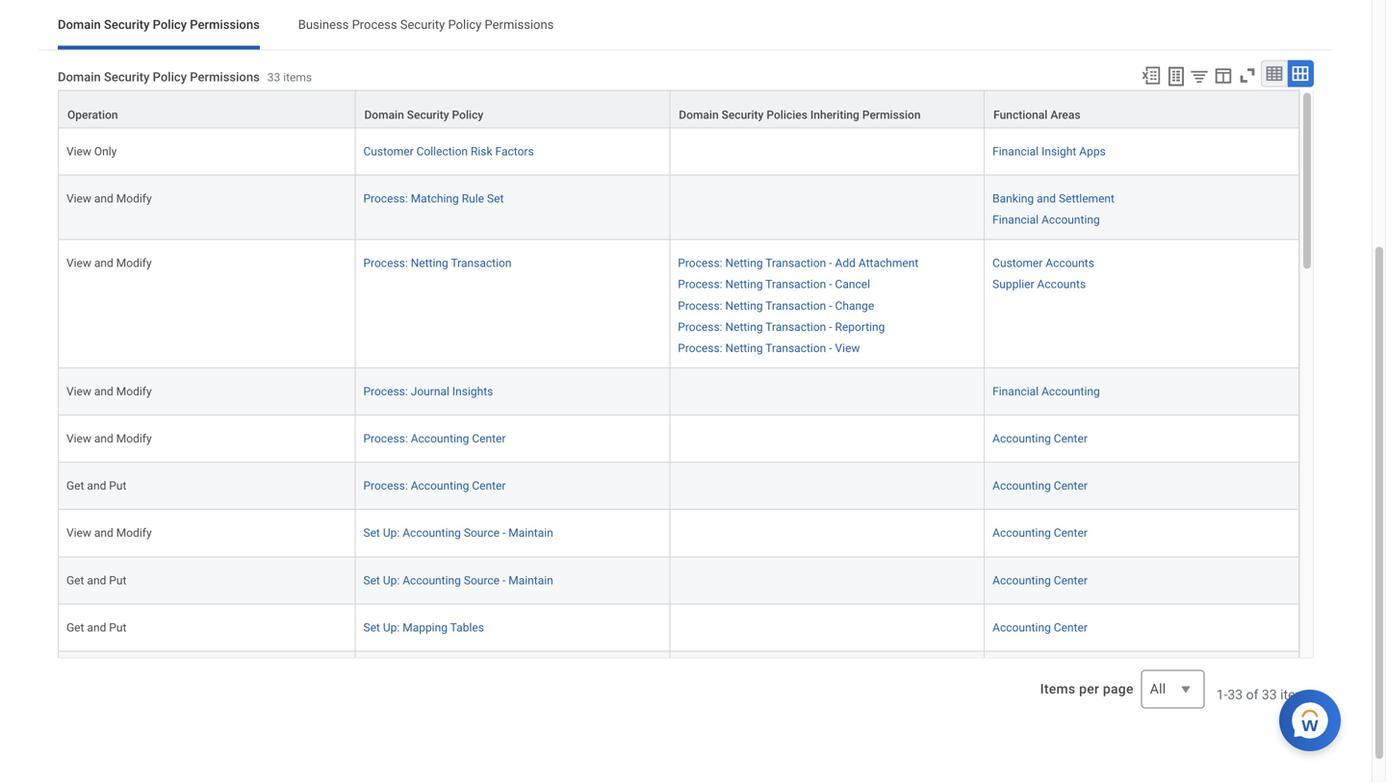 Task type: vqa. For each thing, say whether or not it's contained in the screenshot.
Set Up: Accounting Source - Maintain Get And Put
yes



Task type: describe. For each thing, give the bounding box(es) containing it.
security for domain security policies inheriting permission
[[722, 108, 764, 122]]

financial inside the items selected list
[[993, 213, 1039, 227]]

view and modify element for set up: accounting source - maintain
[[66, 523, 152, 540]]

2 financial accounting link from the top
[[993, 381, 1100, 399]]

1 set up: accounting source - maintain link from the top
[[363, 523, 553, 540]]

process: netting transaction - reporting
[[678, 320, 885, 334]]

process: netting transaction - reporting link
[[678, 317, 885, 334]]

up: for set up: mapping tables "link"
[[383, 621, 400, 635]]

process: for process: netting transaction - change link at top
[[678, 299, 723, 313]]

customer accounts
[[993, 257, 1095, 270]]

accounting inside the items selected list
[[1042, 213, 1100, 227]]

transaction for process: netting transaction - change
[[766, 299, 826, 313]]

banking and settlement link
[[993, 188, 1115, 206]]

tab list containing domain security policy permissions
[[39, 3, 1334, 49]]

2 horizontal spatial 33
[[1262, 687, 1277, 703]]

get and put for process: accounting center
[[66, 480, 127, 493]]

per
[[1079, 682, 1100, 697]]

get and put element for set up: mapping tables
[[66, 618, 127, 635]]

9 row from the top
[[58, 558, 1300, 605]]

modify for process: matching rule set
[[116, 192, 152, 206]]

customer collection risk factors link
[[363, 141, 534, 158]]

policies
[[767, 108, 808, 122]]

process: journal insights link
[[363, 381, 493, 399]]

customer collection risk factors
[[363, 145, 534, 158]]

financial insight apps link
[[993, 141, 1106, 158]]

accounting center for second "accounting center" link from the top of the page
[[993, 480, 1088, 493]]

domain for domain security policy permissions 33 items
[[58, 70, 101, 84]]

maintain for 2nd set up: accounting source - maintain link from the bottom of the page
[[509, 527, 553, 540]]

functional
[[994, 108, 1048, 122]]

and for view and modify element corresponding to process: matching rule set
[[94, 192, 113, 206]]

items selected list for process: netting transaction
[[993, 253, 1125, 292]]

items
[[1040, 682, 1076, 697]]

financial for view and modify
[[993, 385, 1039, 399]]

view and modify element for process: matching rule set
[[66, 188, 152, 206]]

policy for domain security policy permissions
[[153, 17, 187, 32]]

accounting center link for 2nd set up: accounting source - maintain link from the bottom of the page
[[993, 523, 1088, 540]]

domain security policy button
[[356, 91, 669, 127]]

matching
[[411, 192, 459, 206]]

3 view and modify element from the top
[[66, 381, 152, 399]]

operation
[[67, 108, 118, 122]]

insights
[[452, 385, 493, 399]]

financial insight apps
[[993, 145, 1106, 158]]

view and modify for set up: accounting source - maintain
[[66, 527, 152, 540]]

get and put for set up: accounting source - maintain
[[66, 574, 127, 588]]

3 row from the top
[[58, 176, 1300, 240]]

policy for domain security policy permissions 33 items
[[153, 70, 187, 84]]

supplier
[[993, 278, 1035, 291]]

process: accounting center link for sixth row from the bottom of the page
[[363, 429, 506, 446]]

customer for customer collection risk factors
[[363, 145, 414, 158]]

process: for process: netting transaction link
[[363, 257, 408, 270]]

security for domain security policy permissions 33 items
[[104, 70, 150, 84]]

security for domain security policy permissions
[[104, 17, 150, 32]]

accounts for supplier accounts
[[1037, 278, 1086, 291]]

2 set up: accounting source - maintain link from the top
[[363, 570, 553, 588]]

process
[[352, 17, 397, 32]]

permissions for domain security policy permissions 33 items
[[190, 70, 260, 84]]

process: accounting center link for fifth row from the bottom of the page
[[363, 476, 506, 493]]

items per page element
[[1038, 659, 1205, 721]]

process: netting transaction - add attachment
[[678, 257, 919, 270]]

expand table image
[[1291, 64, 1310, 83]]

1 horizontal spatial 33
[[1228, 687, 1243, 703]]

set up: accounting source - maintain for 1st set up: accounting source - maintain link from the bottom
[[363, 574, 553, 588]]

set up: mapping tables link
[[363, 618, 484, 635]]

process: netting transaction - cancel link
[[678, 274, 870, 291]]

get and put element for process: accounting center
[[66, 476, 127, 493]]

inheriting
[[811, 108, 860, 122]]

netting for process: netting transaction - reporting
[[726, 320, 763, 334]]

items per page
[[1040, 682, 1134, 697]]

and for set up: mapping tables's get and put element
[[87, 621, 106, 635]]

page
[[1103, 682, 1134, 697]]

netting for process: netting transaction - change
[[726, 299, 763, 313]]

domain for domain security policies inheriting permission
[[679, 108, 719, 122]]

up: for 2nd set up: accounting source - maintain link from the bottom of the page
[[383, 527, 400, 540]]

10 row from the top
[[58, 605, 1300, 652]]

insight
[[1042, 145, 1077, 158]]

and for set up: accounting source - maintain's view and modify element
[[94, 527, 113, 540]]

maintain for 1st set up: accounting source - maintain link from the bottom
[[509, 574, 553, 588]]

view and modify for process: matching rule set
[[66, 192, 152, 206]]

get and put element for set up: accounting source - maintain
[[66, 570, 127, 588]]

add
[[835, 257, 856, 270]]

process: netting transaction link
[[363, 253, 512, 270]]

business process security policy permissions
[[298, 17, 554, 32]]

process: journal insights
[[363, 385, 493, 399]]

put for set up: accounting source - maintain
[[109, 574, 127, 588]]

customer accounts link
[[993, 253, 1095, 270]]

view for set up: accounting source - maintain
[[66, 527, 91, 540]]

customer for customer accounts
[[993, 257, 1043, 270]]

2 accounting center link from the top
[[993, 476, 1088, 493]]

domain for domain security policy
[[364, 108, 404, 122]]

security for domain security policy
[[407, 108, 449, 122]]

areas
[[1051, 108, 1081, 122]]

3 modify from the top
[[116, 385, 152, 399]]

domain security policy permissions
[[58, 17, 260, 32]]

reporting
[[835, 320, 885, 334]]

transaction for process: netting transaction - view
[[766, 342, 826, 355]]

- for view
[[829, 342, 832, 355]]

domain security policy permissions 33 items
[[58, 70, 312, 84]]

2 financial accounting from the top
[[993, 385, 1100, 399]]

process: netting transaction - view
[[678, 342, 860, 355]]

change
[[835, 299, 874, 313]]

transaction for process: netting transaction - reporting
[[766, 320, 826, 334]]

1 accounting center link from the top
[[993, 429, 1088, 446]]

modify for set up: accounting source - maintain
[[116, 527, 152, 540]]

view and modify for process: accounting center
[[66, 432, 152, 446]]

view and modify for process: netting transaction
[[66, 257, 152, 270]]

- for cancel
[[829, 278, 832, 291]]

domain security policies inheriting permission button
[[670, 91, 984, 127]]

process: accounting center for second "accounting center" link from the top of the page
[[363, 480, 506, 493]]

click to view/edit grid preferences image
[[1213, 65, 1234, 86]]

view for customer collection risk factors
[[66, 145, 91, 158]]

row containing operation
[[58, 90, 1300, 128]]

apps
[[1080, 145, 1106, 158]]

mapping
[[403, 621, 448, 635]]

set up: mapping tables
[[363, 621, 484, 635]]

business
[[298, 17, 349, 32]]

transaction for process: netting transaction - cancel
[[766, 278, 826, 291]]

4 row from the top
[[58, 240, 1300, 369]]

process: accounting center for 1st "accounting center" link from the top of the page
[[363, 432, 506, 446]]

accounting center for "accounting center" link associated with 1st set up: accounting source - maintain link from the bottom
[[993, 574, 1088, 588]]

banking
[[993, 192, 1034, 206]]

settlement
[[1059, 192, 1115, 206]]

5 row from the top
[[58, 369, 1300, 416]]

view and modify element for process: accounting center
[[66, 429, 152, 446]]



Task type: locate. For each thing, give the bounding box(es) containing it.
attachment
[[859, 257, 919, 270]]

select to filter grid data image
[[1189, 66, 1210, 86]]

transaction up process: netting transaction - cancel link
[[766, 257, 826, 270]]

permissions for domain security policy permissions
[[190, 17, 260, 32]]

0 vertical spatial source
[[464, 527, 500, 540]]

0 vertical spatial get and put
[[66, 480, 127, 493]]

get and put
[[66, 480, 127, 493], [66, 574, 127, 588], [66, 621, 127, 635]]

policy up operation popup button
[[153, 70, 187, 84]]

and for banking and settlement link at top
[[1037, 192, 1056, 206]]

set
[[487, 192, 504, 206], [363, 527, 380, 540], [363, 574, 380, 588], [363, 621, 380, 635]]

view
[[66, 145, 91, 158], [66, 192, 91, 206], [66, 257, 91, 270], [835, 342, 860, 355], [66, 385, 91, 399], [66, 432, 91, 446], [66, 527, 91, 540]]

customer
[[363, 145, 414, 158], [993, 257, 1043, 270]]

0 vertical spatial set up: accounting source - maintain
[[363, 527, 553, 540]]

items inside domain security policy permissions 33 items
[[283, 71, 312, 84]]

up: for 1st set up: accounting source - maintain link from the bottom
[[383, 574, 400, 588]]

netting for process: netting transaction - view
[[726, 342, 763, 355]]

get for process: accounting center
[[66, 480, 84, 493]]

get and put for set up: mapping tables
[[66, 621, 127, 635]]

2 vertical spatial up:
[[383, 621, 400, 635]]

security inside domain security policies inheriting permission popup button
[[722, 108, 764, 122]]

customer down the domain security policy
[[363, 145, 414, 158]]

functional areas
[[994, 108, 1081, 122]]

0 vertical spatial maintain
[[509, 527, 553, 540]]

11 row from the top
[[58, 652, 1300, 700]]

rule
[[462, 192, 484, 206]]

7 row from the top
[[58, 463, 1300, 511]]

2 set up: accounting source - maintain from the top
[[363, 574, 553, 588]]

row containing view only
[[58, 128, 1300, 176]]

1-
[[1217, 687, 1228, 703]]

3 put from the top
[[109, 621, 127, 635]]

33 right of at bottom right
[[1262, 687, 1277, 703]]

modify for process: accounting center
[[116, 432, 152, 446]]

view and modify
[[66, 192, 152, 206], [66, 257, 152, 270], [66, 385, 152, 399], [66, 432, 152, 446], [66, 527, 152, 540]]

netting for process: netting transaction - add attachment
[[726, 257, 763, 270]]

1 vertical spatial up:
[[383, 574, 400, 588]]

2 get from the top
[[66, 574, 84, 588]]

netting for process: netting transaction
[[411, 257, 448, 270]]

process: netting transaction - add attachment link
[[678, 253, 919, 270]]

0 vertical spatial accounts
[[1046, 257, 1095, 270]]

transaction for process: netting transaction - add attachment
[[766, 257, 826, 270]]

financial accounting link
[[993, 209, 1100, 227], [993, 381, 1100, 399]]

process: netting transaction - change link
[[678, 295, 874, 313]]

- inside process: netting transaction - change link
[[829, 299, 832, 313]]

0 vertical spatial financial accounting
[[993, 213, 1100, 227]]

items selected list containing banking and settlement
[[993, 188, 1146, 228]]

3 view and modify from the top
[[66, 385, 152, 399]]

- inside process: netting transaction - cancel link
[[829, 278, 832, 291]]

4 accounting center from the top
[[993, 574, 1088, 588]]

process: netting transaction - cancel
[[678, 278, 870, 291]]

2 financial from the top
[[993, 213, 1039, 227]]

view and modify element
[[66, 188, 152, 206], [66, 253, 152, 270], [66, 381, 152, 399], [66, 429, 152, 446], [66, 523, 152, 540]]

and for process: accounting center view and modify element
[[94, 432, 113, 446]]

1 get and put element from the top
[[66, 476, 127, 493]]

2 process: accounting center from the top
[[363, 480, 506, 493]]

view and modify element for process: netting transaction
[[66, 253, 152, 270]]

fullscreen image
[[1237, 65, 1258, 86]]

accounts down the customer accounts at the right top of the page
[[1037, 278, 1086, 291]]

policy
[[153, 17, 187, 32], [448, 17, 482, 32], [153, 70, 187, 84], [452, 108, 484, 122]]

collection
[[417, 145, 468, 158]]

1 get and put from the top
[[66, 480, 127, 493]]

only
[[94, 145, 117, 158]]

get and put element
[[66, 476, 127, 493], [66, 570, 127, 588], [66, 618, 127, 635]]

domain inside popup button
[[679, 108, 719, 122]]

accounting center for 1st "accounting center" link from the top of the page
[[993, 432, 1088, 446]]

1 vertical spatial process: accounting center link
[[363, 476, 506, 493]]

netting
[[411, 257, 448, 270], [726, 257, 763, 270], [726, 278, 763, 291], [726, 299, 763, 313], [726, 320, 763, 334], [726, 342, 763, 355]]

process: inside "link"
[[363, 192, 408, 206]]

source for 1st set up: accounting source - maintain link from the bottom
[[464, 574, 500, 588]]

2 vertical spatial get and put element
[[66, 618, 127, 635]]

netting up process: netting transaction - cancel link
[[726, 257, 763, 270]]

risk
[[471, 145, 493, 158]]

2 get and put from the top
[[66, 574, 127, 588]]

4 view and modify element from the top
[[66, 429, 152, 446]]

center
[[472, 432, 506, 446], [1054, 432, 1088, 446], [472, 480, 506, 493], [1054, 480, 1088, 493], [1054, 527, 1088, 540], [1054, 574, 1088, 588], [1054, 621, 1088, 635]]

process: matching rule set
[[363, 192, 504, 206]]

5 view and modify element from the top
[[66, 523, 152, 540]]

2 view and modify from the top
[[66, 257, 152, 270]]

and
[[94, 192, 113, 206], [1037, 192, 1056, 206], [94, 257, 113, 270], [94, 385, 113, 399], [94, 432, 113, 446], [87, 480, 106, 493], [94, 527, 113, 540], [87, 574, 106, 588], [87, 621, 106, 635]]

3 get and put element from the top
[[66, 618, 127, 635]]

process: for process: netting transaction - view link at the top
[[678, 342, 723, 355]]

1 vertical spatial accounts
[[1037, 278, 1086, 291]]

33 left of at bottom right
[[1228, 687, 1243, 703]]

view inside the items selected list
[[835, 342, 860, 355]]

1 set up: accounting source - maintain from the top
[[363, 527, 553, 540]]

up: inside "link"
[[383, 621, 400, 635]]

policy for domain security policy
[[452, 108, 484, 122]]

supplier accounts link
[[993, 274, 1086, 291]]

export to worksheets image
[[1165, 65, 1188, 88]]

modify
[[116, 192, 152, 206], [116, 257, 152, 270], [116, 385, 152, 399], [116, 432, 152, 446], [116, 527, 152, 540]]

netting up process: netting transaction - view link at the top
[[726, 320, 763, 334]]

and inside the items selected list
[[1037, 192, 1056, 206]]

and for set up: accounting source - maintain get and put element
[[87, 574, 106, 588]]

process: accounting center
[[363, 432, 506, 446], [363, 480, 506, 493]]

items selected list for process: matching rule set
[[993, 188, 1146, 228]]

transaction
[[451, 257, 512, 270], [766, 257, 826, 270], [766, 278, 826, 291], [766, 299, 826, 313], [766, 320, 826, 334], [766, 342, 826, 355]]

1 vertical spatial set up: accounting source - maintain link
[[363, 570, 553, 588]]

export to excel image
[[1141, 65, 1162, 86]]

netting down process: netting transaction - cancel
[[726, 299, 763, 313]]

domain inside popup button
[[364, 108, 404, 122]]

2 view and modify element from the top
[[66, 253, 152, 270]]

policy up domain security policy permissions 33 items
[[153, 17, 187, 32]]

0 horizontal spatial customer
[[363, 145, 414, 158]]

3 up: from the top
[[383, 621, 400, 635]]

0 vertical spatial put
[[109, 480, 127, 493]]

1-33 of 33 items status
[[1217, 686, 1314, 705]]

1 vertical spatial get
[[66, 574, 84, 588]]

1 vertical spatial financial accounting link
[[993, 381, 1100, 399]]

2 vertical spatial get and put
[[66, 621, 127, 635]]

2 maintain from the top
[[509, 574, 553, 588]]

1 source from the top
[[464, 527, 500, 540]]

- for reporting
[[829, 320, 832, 334]]

get for set up: mapping tables
[[66, 621, 84, 635]]

process: for process: netting transaction - cancel link
[[678, 278, 723, 291]]

process: for process: netting transaction - reporting link
[[678, 320, 723, 334]]

security
[[104, 17, 150, 32], [400, 17, 445, 32], [104, 70, 150, 84], [407, 108, 449, 122], [722, 108, 764, 122]]

put for process: accounting center
[[109, 480, 127, 493]]

1 view and modify element from the top
[[66, 188, 152, 206]]

1 vertical spatial financial accounting
[[993, 385, 1100, 399]]

- for change
[[829, 299, 832, 313]]

33 up operation popup button
[[267, 71, 280, 84]]

transaction for process: netting transaction
[[451, 257, 512, 270]]

security left policies
[[722, 108, 764, 122]]

view for process: accounting center
[[66, 432, 91, 446]]

policy right process at the left top
[[448, 17, 482, 32]]

items selected list containing process: netting transaction - add attachment
[[678, 253, 950, 356]]

1 vertical spatial get and put element
[[66, 570, 127, 588]]

0 vertical spatial process: accounting center
[[363, 432, 506, 446]]

permissions up domain security policy popup button
[[485, 17, 554, 32]]

accounting center for "accounting center" link associated with set up: mapping tables "link"
[[993, 621, 1088, 635]]

0 vertical spatial customer
[[363, 145, 414, 158]]

5 accounting center link from the top
[[993, 618, 1088, 635]]

process: for process: journal insights link
[[363, 385, 408, 399]]

1 vertical spatial set up: accounting source - maintain
[[363, 574, 553, 588]]

transaction down process: netting transaction - reporting
[[766, 342, 826, 355]]

process: netting transaction - view link
[[678, 338, 860, 355]]

1 vertical spatial put
[[109, 574, 127, 588]]

view only
[[66, 145, 117, 158]]

items
[[283, 71, 312, 84], [1281, 687, 1314, 703]]

domain for domain security policy permissions
[[58, 17, 101, 32]]

source
[[464, 527, 500, 540], [464, 574, 500, 588]]

1 vertical spatial source
[[464, 574, 500, 588]]

source for 2nd set up: accounting source - maintain link from the bottom of the page
[[464, 527, 500, 540]]

transaction up process: netting transaction - reporting link
[[766, 299, 826, 313]]

permission
[[863, 108, 921, 122]]

financial accounting
[[993, 213, 1100, 227], [993, 385, 1100, 399]]

1 get from the top
[[66, 480, 84, 493]]

domain
[[58, 17, 101, 32], [58, 70, 101, 84], [364, 108, 404, 122], [679, 108, 719, 122]]

process: for process: matching rule set "link"
[[363, 192, 408, 206]]

domain security policies inheriting permission
[[679, 108, 921, 122]]

security up domain security policy permissions 33 items
[[104, 17, 150, 32]]

2 up: from the top
[[383, 574, 400, 588]]

accounting center
[[993, 432, 1088, 446], [993, 480, 1088, 493], [993, 527, 1088, 540], [993, 574, 1088, 588], [993, 621, 1088, 635]]

customer up the supplier
[[993, 257, 1043, 270]]

4 modify from the top
[[116, 432, 152, 446]]

netting down process: netting transaction - reporting
[[726, 342, 763, 355]]

2 row from the top
[[58, 128, 1300, 176]]

2 put from the top
[[109, 574, 127, 588]]

33
[[267, 71, 280, 84], [1228, 687, 1243, 703], [1262, 687, 1277, 703]]

- inside process: netting transaction - add attachment link
[[829, 257, 832, 270]]

accounting center for 2nd set up: accounting source - maintain link from the bottom of the page's "accounting center" link
[[993, 527, 1088, 540]]

5 modify from the top
[[116, 527, 152, 540]]

1-33 of 33 items
[[1217, 687, 1314, 703]]

- inside process: netting transaction - reporting link
[[829, 320, 832, 334]]

and for view and modify element for process: netting transaction
[[94, 257, 113, 270]]

factors
[[495, 145, 534, 158]]

0 vertical spatial set up: accounting source - maintain link
[[363, 523, 553, 540]]

process:
[[363, 192, 408, 206], [363, 257, 408, 270], [678, 257, 723, 270], [678, 278, 723, 291], [678, 299, 723, 313], [678, 320, 723, 334], [678, 342, 723, 355], [363, 385, 408, 399], [363, 432, 408, 446], [363, 480, 408, 493]]

0 vertical spatial process: accounting center link
[[363, 429, 506, 446]]

2 source from the top
[[464, 574, 500, 588]]

1 financial accounting link from the top
[[993, 209, 1100, 227]]

3 get from the top
[[66, 621, 84, 635]]

of
[[1246, 687, 1259, 703]]

table image
[[1265, 64, 1284, 83]]

5 view and modify from the top
[[66, 527, 152, 540]]

security inside domain security policy popup button
[[407, 108, 449, 122]]

1 accounting center from the top
[[993, 432, 1088, 446]]

financial
[[993, 145, 1039, 158], [993, 213, 1039, 227], [993, 385, 1039, 399]]

tables
[[450, 621, 484, 635]]

netting up process: netting transaction - change link at top
[[726, 278, 763, 291]]

supplier accounts
[[993, 278, 1086, 291]]

3 financial from the top
[[993, 385, 1039, 399]]

view only element
[[66, 141, 117, 158]]

cancel
[[835, 278, 870, 291]]

put for set up: mapping tables
[[109, 621, 127, 635]]

3 accounting center from the top
[[993, 527, 1088, 540]]

1 up: from the top
[[383, 527, 400, 540]]

6 row from the top
[[58, 416, 1300, 463]]

get for set up: accounting source - maintain
[[66, 574, 84, 588]]

0 vertical spatial get and put element
[[66, 476, 127, 493]]

policy inside popup button
[[452, 108, 484, 122]]

0 vertical spatial financial accounting link
[[993, 209, 1100, 227]]

- inside process: netting transaction - view link
[[829, 342, 832, 355]]

accounting center link for 1st set up: accounting source - maintain link from the bottom
[[993, 570, 1088, 588]]

3 get and put from the top
[[66, 621, 127, 635]]

row
[[58, 90, 1300, 128], [58, 128, 1300, 176], [58, 176, 1300, 240], [58, 240, 1300, 369], [58, 369, 1300, 416], [58, 416, 1300, 463], [58, 463, 1300, 511], [58, 511, 1300, 558], [58, 558, 1300, 605], [58, 605, 1300, 652], [58, 652, 1300, 700]]

permissions up domain security policy permissions 33 items
[[190, 17, 260, 32]]

set up: accounting source - maintain
[[363, 527, 553, 540], [363, 574, 553, 588]]

functional areas button
[[985, 91, 1299, 127]]

4 accounting center link from the top
[[993, 570, 1088, 588]]

1 vertical spatial get and put
[[66, 574, 127, 588]]

policy up risk
[[452, 108, 484, 122]]

8 row from the top
[[58, 511, 1300, 558]]

permissions up operation popup button
[[190, 70, 260, 84]]

banking and settlement
[[993, 192, 1115, 206]]

5 accounting center from the top
[[993, 621, 1088, 635]]

0 vertical spatial items
[[283, 71, 312, 84]]

items selected list
[[993, 188, 1146, 228], [678, 253, 950, 356], [993, 253, 1125, 292]]

transaction down process: netting transaction - change
[[766, 320, 826, 334]]

toolbar
[[1132, 60, 1314, 90]]

journal
[[411, 385, 450, 399]]

accounts for customer accounts
[[1046, 257, 1095, 270]]

1 put from the top
[[109, 480, 127, 493]]

2 get and put element from the top
[[66, 570, 127, 588]]

1 horizontal spatial items
[[1281, 687, 1314, 703]]

accounts up supplier accounts link at the right top
[[1046, 257, 1095, 270]]

items selected list containing customer accounts
[[993, 253, 1125, 292]]

0 vertical spatial get
[[66, 480, 84, 493]]

customer inside the items selected list
[[993, 257, 1043, 270]]

0 horizontal spatial items
[[283, 71, 312, 84]]

permissions
[[190, 17, 260, 32], [485, 17, 554, 32], [190, 70, 260, 84]]

1 vertical spatial financial
[[993, 213, 1039, 227]]

1 process: accounting center from the top
[[363, 432, 506, 446]]

1 maintain from the top
[[509, 527, 553, 540]]

2 vertical spatial financial
[[993, 385, 1039, 399]]

1 modify from the top
[[116, 192, 152, 206]]

2 process: accounting center link from the top
[[363, 476, 506, 493]]

1 horizontal spatial customer
[[993, 257, 1043, 270]]

33 inside domain security policy permissions 33 items
[[267, 71, 280, 84]]

put
[[109, 480, 127, 493], [109, 574, 127, 588], [109, 621, 127, 635]]

process: for process: netting transaction - add attachment link in the top of the page
[[678, 257, 723, 270]]

1 vertical spatial process: accounting center
[[363, 480, 506, 493]]

accounting
[[1042, 213, 1100, 227], [1042, 385, 1100, 399], [411, 432, 469, 446], [993, 432, 1051, 446], [411, 480, 469, 493], [993, 480, 1051, 493], [403, 527, 461, 540], [993, 527, 1051, 540], [403, 574, 461, 588], [993, 574, 1051, 588], [993, 621, 1051, 635]]

0 vertical spatial financial
[[993, 145, 1039, 158]]

3 accounting center link from the top
[[993, 523, 1088, 540]]

items right of at bottom right
[[1281, 687, 1314, 703]]

security up collection
[[407, 108, 449, 122]]

modify for process: netting transaction
[[116, 257, 152, 270]]

domain security policy
[[364, 108, 484, 122]]

- for add
[[829, 257, 832, 270]]

process: netting transaction - change
[[678, 299, 874, 313]]

1 row from the top
[[58, 90, 1300, 128]]

security up operation
[[104, 70, 150, 84]]

2 vertical spatial get
[[66, 621, 84, 635]]

set up: accounting source - maintain for 2nd set up: accounting source - maintain link from the bottom of the page
[[363, 527, 553, 540]]

get
[[66, 480, 84, 493], [66, 574, 84, 588], [66, 621, 84, 635]]

cell
[[670, 128, 985, 176], [670, 176, 985, 240], [670, 369, 985, 416], [670, 416, 985, 463], [670, 463, 985, 511], [670, 511, 985, 558], [670, 558, 985, 605], [670, 605, 985, 652], [58, 652, 356, 700], [356, 652, 670, 700], [670, 652, 985, 700], [985, 652, 1300, 700]]

up:
[[383, 527, 400, 540], [383, 574, 400, 588], [383, 621, 400, 635]]

transaction down rule
[[451, 257, 512, 270]]

tab list
[[39, 3, 1334, 49]]

0 vertical spatial up:
[[383, 527, 400, 540]]

1 financial from the top
[[993, 145, 1039, 158]]

view for process: netting transaction
[[66, 257, 91, 270]]

process: netting transaction
[[363, 257, 512, 270]]

1 vertical spatial customer
[[993, 257, 1043, 270]]

security right process at the left top
[[400, 17, 445, 32]]

and for get and put element related to process: accounting center
[[87, 480, 106, 493]]

maintain
[[509, 527, 553, 540], [509, 574, 553, 588]]

accounting center link for set up: mapping tables "link"
[[993, 618, 1088, 635]]

accounting center link
[[993, 429, 1088, 446], [993, 476, 1088, 493], [993, 523, 1088, 540], [993, 570, 1088, 588], [993, 618, 1088, 635]]

items down business
[[283, 71, 312, 84]]

1 view and modify from the top
[[66, 192, 152, 206]]

1 vertical spatial items
[[1281, 687, 1314, 703]]

1 vertical spatial maintain
[[509, 574, 553, 588]]

2 modify from the top
[[116, 257, 152, 270]]

2 vertical spatial put
[[109, 621, 127, 635]]

operation button
[[59, 91, 355, 127]]

items inside status
[[1281, 687, 1314, 703]]

1 financial accounting from the top
[[993, 213, 1100, 227]]

netting down process: matching rule set
[[411, 257, 448, 270]]

transaction down process: netting transaction - add attachment
[[766, 278, 826, 291]]

1 process: accounting center link from the top
[[363, 429, 506, 446]]

and for 3rd view and modify element from the bottom of the page
[[94, 385, 113, 399]]

2 accounting center from the top
[[993, 480, 1088, 493]]

process: matching rule set link
[[363, 188, 504, 206]]

0 horizontal spatial 33
[[267, 71, 280, 84]]

view for process: matching rule set
[[66, 192, 91, 206]]

4 view and modify from the top
[[66, 432, 152, 446]]

netting for process: netting transaction - cancel
[[726, 278, 763, 291]]



